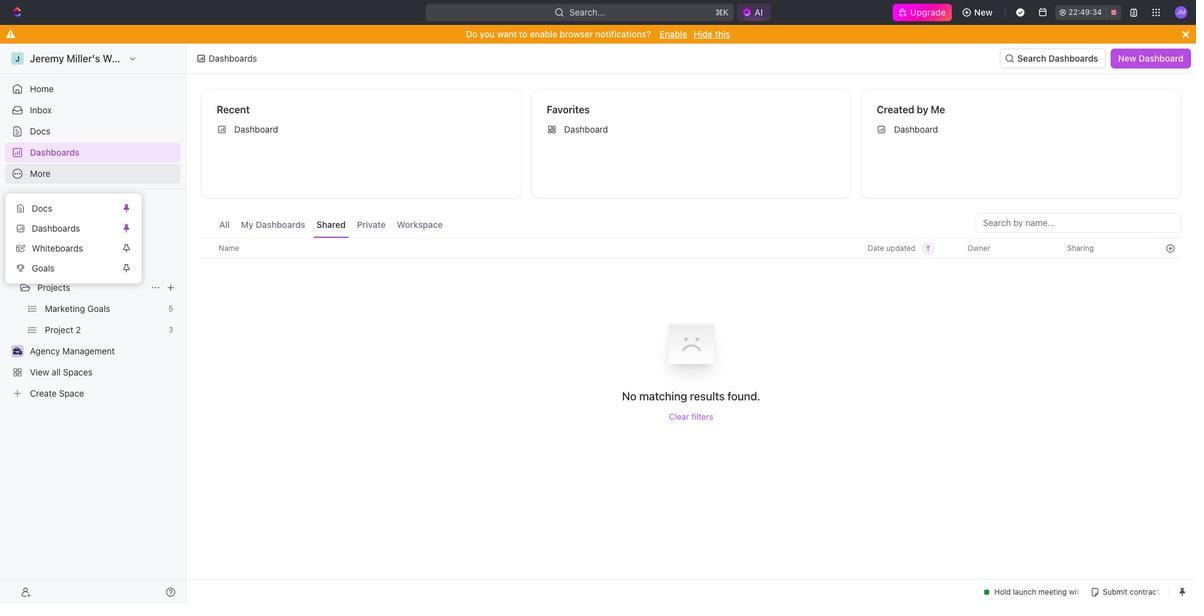 Task type: locate. For each thing, give the bounding box(es) containing it.
dashboards link up more dropdown button at the top of page
[[5, 143, 181, 163]]

name
[[219, 243, 239, 253]]

new inside new dashboard button
[[1118, 53, 1137, 64]]

tree
[[5, 236, 181, 404]]

workspace button
[[394, 213, 446, 238]]

docs inside sidebar navigation
[[30, 126, 50, 136]]

goals link
[[11, 259, 119, 279]]

1 horizontal spatial dashboard link
[[542, 120, 846, 140]]

dashboards right my
[[256, 219, 305, 230]]

new for new dashboard
[[1118, 53, 1137, 64]]

row containing name
[[201, 238, 1181, 259]]

home
[[30, 83, 54, 94]]

dashboards link up whiteboards
[[11, 219, 119, 239]]

found.
[[728, 390, 761, 403]]

0 horizontal spatial favorites
[[10, 199, 43, 209]]

my dashboards
[[241, 219, 305, 230]]

owner
[[968, 243, 991, 253]]

new
[[974, 7, 993, 17], [1118, 53, 1137, 64]]

goals
[[32, 263, 55, 274]]

enable
[[660, 29, 687, 39]]

1 vertical spatial favorites
[[10, 199, 43, 209]]

dashboard inside button
[[1139, 53, 1184, 64]]

2 horizontal spatial dashboard link
[[872, 120, 1176, 140]]

inbox link
[[5, 100, 181, 120]]

spaces
[[10, 221, 36, 230]]

sidebar navigation
[[0, 44, 186, 604]]

results
[[690, 390, 725, 403]]

you
[[480, 29, 495, 39]]

do you want to enable browser notifications? enable hide this
[[466, 29, 730, 39]]

dashboard link for favorites
[[542, 120, 846, 140]]

matching
[[639, 390, 687, 403]]

dashboard link
[[212, 120, 516, 140], [542, 120, 846, 140], [872, 120, 1176, 140]]

new for new
[[974, 7, 993, 17]]

my
[[241, 219, 253, 230]]

my dashboards button
[[238, 213, 308, 238]]

new dashboard button
[[1111, 49, 1191, 69]]

home link
[[5, 79, 181, 99]]

1 vertical spatial new
[[1118, 53, 1137, 64]]

tree inside sidebar navigation
[[5, 236, 181, 404]]

no matching results found. row
[[201, 307, 1181, 422]]

projects
[[37, 282, 70, 293]]

dashboards right search
[[1049, 53, 1098, 64]]

tab list
[[216, 213, 446, 238]]

dashboard
[[1139, 53, 1184, 64], [234, 124, 278, 135], [564, 124, 608, 135], [894, 124, 938, 135]]

3 dashboard link from the left
[[872, 120, 1176, 140]]

me
[[931, 104, 945, 115]]

0 horizontal spatial new
[[974, 7, 993, 17]]

want
[[497, 29, 517, 39]]

all button
[[216, 213, 233, 238]]

date updated
[[868, 243, 916, 253]]

1 vertical spatial docs
[[32, 203, 52, 214]]

new down 22:49:34 button
[[1118, 53, 1137, 64]]

docs up spaces
[[32, 203, 52, 214]]

tree containing team space
[[5, 236, 181, 404]]

do
[[466, 29, 478, 39]]

favorites
[[547, 104, 590, 115], [10, 199, 43, 209]]

dashboards
[[209, 53, 257, 64], [1049, 53, 1098, 64], [30, 147, 79, 158], [256, 219, 305, 230], [32, 223, 80, 234]]

recent
[[217, 104, 250, 115]]

this
[[715, 29, 730, 39]]

updated
[[887, 243, 916, 253]]

notifications?
[[595, 29, 651, 39]]

0 vertical spatial favorites
[[547, 104, 590, 115]]

2 dashboard link from the left
[[542, 120, 846, 140]]

new right upgrade
[[974, 7, 993, 17]]

docs down inbox
[[30, 126, 50, 136]]

0 vertical spatial new
[[974, 7, 993, 17]]

dashboards link
[[5, 143, 181, 163], [11, 219, 119, 239]]

1 dashboard link from the left
[[212, 120, 516, 140]]

docs link
[[5, 122, 181, 141], [11, 199, 119, 219]]

dashboard for created by me
[[894, 124, 938, 135]]

docs for the top docs link
[[30, 126, 50, 136]]

upgrade
[[910, 7, 946, 17]]

docs link down inbox link on the left top of the page
[[5, 122, 181, 141]]

favorites button
[[5, 197, 55, 212]]

docs link up the whiteboards "link"
[[11, 199, 119, 219]]

new inside "new" "button"
[[974, 7, 993, 17]]

no data image
[[654, 307, 729, 389]]

Search by name... text field
[[983, 214, 1174, 232]]

1 horizontal spatial new
[[1118, 53, 1137, 64]]

docs
[[30, 126, 50, 136], [32, 203, 52, 214]]

dashboards up more
[[30, 147, 79, 158]]

team space link
[[30, 257, 178, 277]]

0 vertical spatial docs
[[30, 126, 50, 136]]

clear filters
[[669, 412, 714, 422]]

projects link
[[37, 278, 146, 298]]

22:49:34
[[1069, 7, 1102, 17]]

upgrade link
[[893, 4, 952, 21]]

team
[[30, 261, 52, 272]]

row
[[201, 238, 1181, 259]]

favorites inside button
[[10, 199, 43, 209]]

private button
[[354, 213, 389, 238]]

no matching results found.
[[622, 390, 761, 403]]

user group image
[[13, 263, 22, 270]]

date updated button
[[860, 239, 934, 258]]

no
[[622, 390, 637, 403]]

0 horizontal spatial dashboard link
[[212, 120, 516, 140]]

⌘k
[[716, 7, 729, 17]]

more button
[[5, 164, 181, 184]]



Task type: vqa. For each thing, say whether or not it's contained in the screenshot.
No matching results found.
yes



Task type: describe. For each thing, give the bounding box(es) containing it.
search dashboards
[[1018, 53, 1098, 64]]

whiteboards
[[32, 243, 83, 254]]

sharing
[[1067, 243, 1094, 253]]

date
[[868, 243, 884, 253]]

search...
[[570, 7, 605, 17]]

new dashboard
[[1118, 53, 1184, 64]]

no matching results found. table
[[201, 238, 1181, 422]]

shared
[[317, 219, 346, 230]]

1 vertical spatial dashboards link
[[11, 219, 119, 239]]

team space
[[30, 261, 79, 272]]

search dashboards button
[[1000, 49, 1106, 69]]

new button
[[957, 2, 1000, 22]]

22:49:34 button
[[1056, 5, 1122, 20]]

workspace
[[397, 219, 443, 230]]

dashboard for recent
[[234, 124, 278, 135]]

private
[[357, 219, 386, 230]]

created
[[877, 104, 915, 115]]

dashboard for favorites
[[564, 124, 608, 135]]

dashboards inside "button"
[[1049, 53, 1098, 64]]

dashboards up the recent
[[209, 53, 257, 64]]

0 vertical spatial docs link
[[5, 122, 181, 141]]

1 horizontal spatial favorites
[[547, 104, 590, 115]]

whiteboards link
[[11, 239, 119, 259]]

0 vertical spatial dashboards link
[[5, 143, 181, 163]]

clear
[[669, 412, 689, 422]]

search
[[1018, 53, 1047, 64]]

dashboards up whiteboards
[[32, 223, 80, 234]]

space
[[54, 261, 79, 272]]

created by me
[[877, 104, 945, 115]]

tab list containing all
[[216, 213, 446, 238]]

all
[[219, 219, 230, 230]]

dashboards inside button
[[256, 219, 305, 230]]

more
[[30, 168, 50, 179]]

hide
[[694, 29, 713, 39]]

clear filters button
[[669, 412, 714, 422]]

browser
[[560, 29, 593, 39]]

to
[[519, 29, 528, 39]]

filters
[[692, 412, 714, 422]]

1 vertical spatial docs link
[[11, 199, 119, 219]]

dashboard link for recent
[[212, 120, 516, 140]]

inbox
[[30, 105, 52, 115]]

docs for docs link to the bottom
[[32, 203, 52, 214]]

enable
[[530, 29, 557, 39]]

shared button
[[313, 213, 349, 238]]

by
[[917, 104, 929, 115]]

dashboard link for created by me
[[872, 120, 1176, 140]]

dashboards inside sidebar navigation
[[30, 147, 79, 158]]



